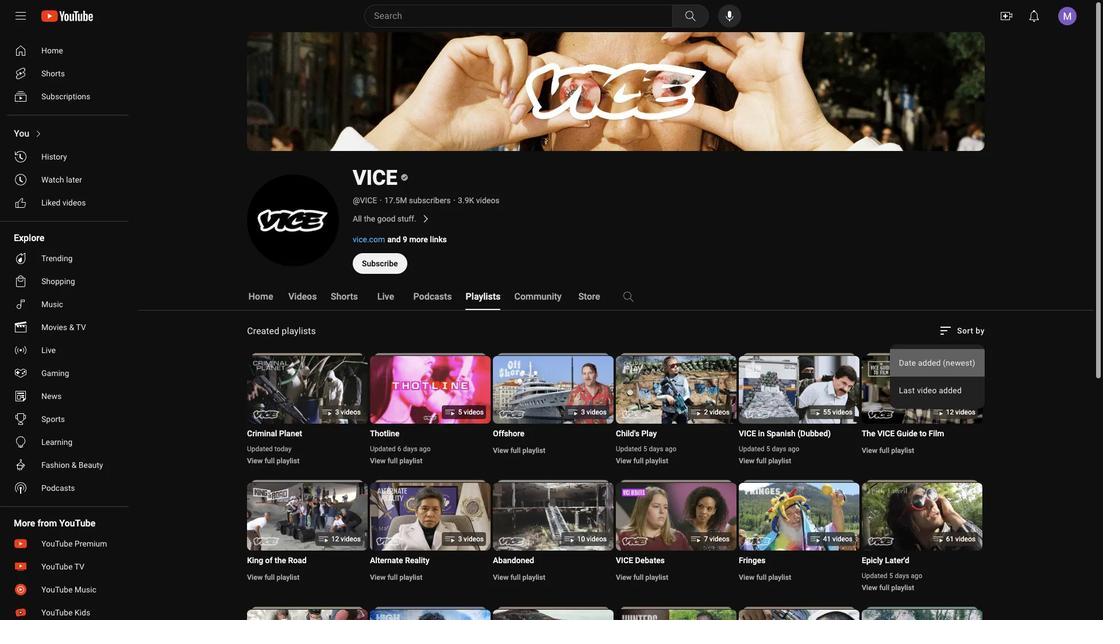 Task type: vqa. For each thing, say whether or not it's contained in the screenshot.
Camp Counselors Podcast link at the right top of the page
no



Task type: locate. For each thing, give the bounding box(es) containing it.
learning link
[[7, 431, 124, 454], [7, 431, 124, 454]]

view full playlist for fringes
[[739, 574, 792, 582]]

1 horizontal spatial 3 videos link
[[370, 483, 491, 552]]

news link
[[7, 385, 124, 408], [7, 385, 124, 408]]

61
[[946, 536, 954, 544]]

& right the movies
[[69, 323, 74, 332]]

vice main content
[[138, 32, 1094, 621]]

vice.com
[[353, 235, 385, 244]]

fashion & beauty link
[[7, 454, 124, 477], [7, 454, 124, 477]]

view full playlist down fringes
[[739, 574, 792, 582]]

playlist down 'offshore' link at bottom
[[523, 447, 546, 455]]

youtube music link
[[7, 579, 124, 602], [7, 579, 124, 602]]

full down abandoned
[[511, 574, 521, 582]]

the
[[862, 429, 876, 439]]

0 vertical spatial music
[[41, 300, 63, 309]]

more
[[409, 235, 428, 244]]

1 horizontal spatial podcasts
[[413, 291, 452, 302]]

0 vertical spatial &
[[69, 323, 74, 332]]

videos for abandoned
[[587, 536, 607, 544]]

0 horizontal spatial music
[[41, 300, 63, 309]]

fringes link
[[739, 555, 860, 567]]

the right all
[[364, 214, 375, 224]]

the right the of
[[275, 556, 286, 566]]

2 ‧ from the left
[[453, 196, 456, 205]]

playlists
[[282, 326, 316, 337]]

liked videos link
[[7, 191, 124, 214], [7, 191, 124, 214]]

podcasts
[[413, 291, 452, 302], [41, 484, 75, 493]]

view full playlist link down child's play
[[616, 457, 669, 466]]

history
[[41, 152, 67, 161]]

days right 6
[[403, 445, 418, 453]]

5
[[458, 409, 462, 417], [644, 445, 647, 453], [767, 445, 770, 453], [890, 572, 893, 580]]

live down subscribe text box
[[378, 291, 394, 302]]

1 horizontal spatial updated 5 days ago view full playlist
[[739, 445, 800, 466]]

the vice guide to film
[[862, 429, 945, 439]]

days inside updated 6 days ago view full playlist
[[403, 445, 418, 453]]

videos right 61
[[956, 536, 976, 544]]

view down thotline
[[370, 457, 386, 466]]

updated 5 days ago view full playlist down play
[[616, 445, 677, 466]]

3 videos for alternate reality
[[458, 536, 484, 544]]

5 for epicly
[[890, 572, 893, 580]]

videos up 'offshore' link at bottom
[[587, 409, 607, 417]]

1 horizontal spatial ‧
[[453, 196, 456, 205]]

7
[[704, 536, 708, 544]]

0 horizontal spatial the
[[275, 556, 286, 566]]

0 vertical spatial live
[[378, 291, 394, 302]]

5 down the epicly later'd
[[890, 572, 893, 580]]

list box containing date added (newest)
[[890, 345, 985, 409]]

view full playlist down the vice debates on the right bottom of page
[[616, 574, 669, 582]]

child's
[[616, 429, 640, 439]]

podcasts left playlists
[[413, 291, 452, 302]]

0 horizontal spatial 12 videos
[[331, 536, 361, 544]]

3
[[335, 409, 339, 417], [581, 409, 585, 417], [458, 536, 462, 544]]

vice left in
[[739, 429, 756, 439]]

videos for alternate reality
[[464, 536, 484, 544]]

0 horizontal spatial updated 5 days ago view full playlist
[[616, 445, 677, 466]]

youtube
[[59, 518, 95, 529], [41, 540, 73, 549], [41, 563, 73, 572], [41, 586, 73, 595], [41, 609, 73, 618]]

alternate
[[370, 556, 403, 566]]

added right video
[[940, 386, 962, 395]]

debates
[[635, 556, 665, 566]]

view full playlist for vice debates
[[616, 574, 669, 582]]

group inside vice main content
[[890, 324, 985, 415]]

all the good stuff.
[[353, 214, 416, 224]]

videos right 55
[[833, 409, 853, 417]]

0 vertical spatial 12 videos
[[946, 409, 976, 417]]

videos for fringes
[[833, 536, 853, 544]]

criminal
[[247, 429, 277, 439]]

3 videos link up 'offshore' link at bottom
[[493, 356, 614, 425]]

list box inside vice main content
[[890, 345, 985, 409]]

updated 6 days ago view full playlist
[[370, 445, 431, 466]]

3 videos for criminal planet
[[335, 409, 361, 417]]

trending link
[[7, 247, 124, 270], [7, 247, 124, 270]]

view full playlist down abandoned
[[493, 574, 546, 582]]

3 videos up 'alternate reality' link
[[458, 536, 484, 544]]

full down the epicly later'd
[[880, 584, 890, 593]]

12 videos up 'king of the road' link
[[331, 536, 361, 544]]

abandoned
[[493, 556, 534, 566]]

0 horizontal spatial 3
[[335, 409, 339, 417]]

vice in spanish (dubbed) link
[[739, 428, 860, 440]]

podcasts inside tab list
[[413, 291, 452, 302]]

youtube left kids
[[41, 609, 73, 618]]

home inside tab list
[[249, 291, 273, 302]]

1 vertical spatial &
[[72, 461, 77, 470]]

added right date
[[919, 359, 942, 368]]

0 vertical spatial podcasts
[[413, 291, 452, 302]]

view down child's in the right bottom of the page
[[616, 457, 632, 466]]

full down 6
[[388, 457, 398, 466]]

10 videos
[[577, 536, 607, 544]]

0 horizontal spatial ‧
[[380, 196, 382, 205]]

playlist down spanish
[[769, 457, 792, 466]]

1 vertical spatial home
[[249, 291, 273, 302]]

2 horizontal spatial 3
[[581, 409, 585, 417]]

ago down thotline link
[[419, 445, 431, 453]]

full down "the vice guide to film"
[[880, 447, 890, 455]]

days down play
[[649, 445, 664, 453]]

ago down vice in spanish (dubbed) link
[[788, 445, 800, 453]]

offshore link
[[493, 428, 614, 440]]

music up the movies
[[41, 300, 63, 309]]

1 horizontal spatial 3
[[458, 536, 462, 544]]

0 horizontal spatial 12 videos link
[[247, 483, 368, 552]]

1 horizontal spatial music
[[75, 586, 96, 595]]

1 vertical spatial 12 videos
[[331, 536, 361, 544]]

0 vertical spatial 12 videos link
[[862, 356, 983, 425]]

0 vertical spatial tv
[[76, 323, 86, 332]]

subscriptions link
[[7, 85, 124, 108], [7, 85, 124, 108]]

videos for child's play
[[710, 409, 730, 417]]

& for tv
[[69, 323, 74, 332]]

playlists
[[466, 291, 501, 302]]

vice
[[353, 166, 398, 190], [739, 429, 756, 439], [878, 429, 895, 439], [616, 556, 633, 566]]

Subscribe text field
[[362, 259, 398, 268]]

updated 5 days ago view full playlist down later'd
[[862, 572, 923, 593]]

0 horizontal spatial 3 videos
[[335, 409, 361, 417]]

more
[[14, 518, 35, 529]]

videos right 10
[[587, 536, 607, 544]]

0 vertical spatial shorts
[[41, 69, 65, 78]]

you
[[14, 128, 29, 139]]

you link
[[7, 122, 124, 145], [7, 122, 124, 145]]

updated inside updated today view full playlist
[[247, 445, 273, 453]]

playlist down abandoned link
[[523, 574, 546, 582]]

shorts link
[[7, 62, 124, 85], [7, 62, 124, 85]]

17.5 million subscribers element
[[384, 196, 451, 205]]

music up kids
[[75, 586, 96, 595]]

videos
[[476, 196, 500, 205], [62, 198, 86, 207], [341, 409, 361, 417], [464, 409, 484, 417], [587, 409, 607, 417], [710, 409, 730, 417], [833, 409, 853, 417], [956, 409, 976, 417], [341, 536, 361, 544], [464, 536, 484, 544], [587, 536, 607, 544], [710, 536, 730, 544], [833, 536, 853, 544], [956, 536, 976, 544]]

view down criminal
[[247, 457, 263, 466]]

12 videos for the vice guide to film
[[946, 409, 976, 417]]

play
[[642, 429, 657, 439]]

1 horizontal spatial 12
[[946, 409, 954, 417]]

3 videos link
[[247, 356, 368, 425], [493, 356, 614, 425], [370, 483, 491, 552]]

0 horizontal spatial live
[[41, 346, 56, 355]]

playlist inside updated today view full playlist
[[277, 457, 300, 466]]

view full playlist for abandoned
[[493, 574, 546, 582]]

view
[[493, 447, 509, 455], [862, 447, 878, 455], [247, 457, 263, 466], [370, 457, 386, 466], [616, 457, 632, 466], [739, 457, 755, 466], [247, 574, 263, 582], [370, 574, 386, 582], [493, 574, 509, 582], [616, 574, 632, 582], [739, 574, 755, 582], [862, 584, 878, 593]]

0 vertical spatial 12
[[946, 409, 954, 417]]

12 up 'king of the road' link
[[331, 536, 339, 544]]

view full playlist link down today
[[247, 457, 300, 466]]

ago for vice in spanish (dubbed)
[[788, 445, 800, 453]]

vice left debates
[[616, 556, 633, 566]]

0 horizontal spatial podcasts
[[41, 484, 75, 493]]

ago down child's play link
[[665, 445, 677, 453]]

2 horizontal spatial updated 5 days ago view full playlist
[[862, 572, 923, 593]]

subscribers
[[409, 196, 451, 205]]

youtube down youtube tv on the bottom left of page
[[41, 586, 73, 595]]

2 horizontal spatial 3 videos link
[[493, 356, 614, 425]]

view full playlist down "the vice guide to film"
[[862, 447, 915, 455]]

days for thotline
[[403, 445, 418, 453]]

history link
[[7, 145, 124, 168], [7, 145, 124, 168]]

epicly later'd link
[[862, 555, 983, 567]]

videos up criminal planet link
[[341, 409, 361, 417]]

3 videos up criminal planet link
[[335, 409, 361, 417]]

1 horizontal spatial shorts
[[331, 291, 358, 302]]

updated down criminal
[[247, 445, 273, 453]]

1 vertical spatial shorts
[[331, 291, 358, 302]]

2 videos link
[[616, 356, 737, 425]]

0 vertical spatial home
[[41, 46, 63, 55]]

None search field
[[344, 5, 712, 28]]

3 videos link for alternate reality
[[370, 483, 491, 552]]

playlist down later'd
[[892, 584, 915, 593]]

tv down youtube premium at left bottom
[[74, 563, 84, 572]]

3 videos link for criminal planet
[[247, 356, 368, 425]]

videos for criminal planet
[[341, 409, 361, 417]]

live down the movies
[[41, 346, 56, 355]]

1 vertical spatial 12 videos link
[[247, 483, 368, 552]]

2 horizontal spatial 3 videos
[[581, 409, 607, 417]]

1 horizontal spatial 12 videos link
[[862, 356, 983, 425]]

videos up 'king of the road' link
[[341, 536, 361, 544]]

list box
[[890, 345, 985, 409]]

updated
[[247, 445, 273, 453], [370, 445, 396, 453], [616, 445, 642, 453], [739, 445, 765, 453], [862, 572, 888, 580]]

full down offshore
[[511, 447, 521, 455]]

videos right 41
[[833, 536, 853, 544]]

updated inside updated 6 days ago view full playlist
[[370, 445, 396, 453]]

youtube for tv
[[41, 563, 73, 572]]

group
[[890, 324, 985, 415]]

updated 5 days ago view full playlist down in
[[739, 445, 800, 466]]

updated 5 days ago view full playlist for in
[[739, 445, 800, 466]]

all
[[353, 214, 362, 224]]

@vice ‧ 17.5m subscribers ‧ 3.9k videos
[[353, 196, 500, 205]]

shopping
[[41, 277, 75, 286]]

12 for king of the road
[[331, 536, 339, 544]]

1 vertical spatial added
[[940, 386, 962, 395]]

alternate reality link
[[370, 555, 491, 567]]

12 down last video added link on the right bottom of the page
[[946, 409, 954, 417]]

videos down last video added link on the right bottom of the page
[[956, 409, 976, 417]]

3 up 'offshore' link at bottom
[[581, 409, 585, 417]]

full down the alternate
[[388, 574, 398, 582]]

beauty
[[79, 461, 103, 470]]

3 for offshore
[[581, 409, 585, 417]]

‧ left 17.5m
[[380, 196, 382, 205]]

12 videos link for to
[[862, 356, 983, 425]]

tab list containing home
[[247, 283, 724, 311]]

12 videos down last video added link on the right bottom of the page
[[946, 409, 976, 417]]

videos right 3.9k
[[476, 196, 500, 205]]

Search text field
[[374, 9, 670, 24]]

podcasts link
[[7, 477, 124, 500], [7, 477, 124, 500]]

5 for vice
[[767, 445, 770, 453]]

2
[[704, 409, 708, 417]]

avatar image image
[[1059, 7, 1077, 25]]

home up subscriptions
[[41, 46, 63, 55]]

5 videos
[[458, 409, 484, 417]]

0 vertical spatial added
[[919, 359, 942, 368]]

3 for alternate reality
[[458, 536, 462, 544]]

youtube down the more from youtube
[[41, 540, 73, 549]]

12 for the vice guide to film
[[946, 409, 954, 417]]

days down spanish
[[772, 445, 787, 453]]

1 vertical spatial 12
[[331, 536, 339, 544]]

updated for epicly later'd
[[862, 572, 888, 580]]

added
[[919, 359, 942, 368], [940, 386, 962, 395]]

youtube kids
[[41, 609, 90, 618]]

updated down the 'epicly'
[[862, 572, 888, 580]]

youtube tv link
[[7, 556, 124, 579], [7, 556, 124, 579]]

shorts up subscriptions
[[41, 69, 65, 78]]

0 vertical spatial the
[[364, 214, 375, 224]]

king of the road link
[[247, 555, 368, 567]]

tab list
[[247, 283, 724, 311]]

of
[[265, 556, 273, 566]]

reality
[[405, 556, 430, 566]]

king of the road
[[247, 556, 307, 566]]

0 horizontal spatial 3 videos link
[[247, 356, 368, 425]]

epicly later'd
[[862, 556, 910, 566]]

guide
[[897, 429, 918, 439]]

1 horizontal spatial 3 videos
[[458, 536, 484, 544]]

ago inside updated 6 days ago view full playlist
[[419, 445, 431, 453]]

created
[[247, 326, 279, 337]]

videos right "2"
[[710, 409, 730, 417]]

view inside updated 6 days ago view full playlist
[[370, 457, 386, 466]]

0 horizontal spatial shorts
[[41, 69, 65, 78]]

vice.com link
[[353, 235, 385, 244]]

view full playlist down alternate reality
[[370, 574, 423, 582]]

ago
[[419, 445, 431, 453], [665, 445, 677, 453], [788, 445, 800, 453], [911, 572, 923, 580]]

live link
[[7, 339, 124, 362], [7, 339, 124, 362]]

subscribe
[[362, 259, 398, 268]]

videos for vice debates
[[710, 536, 730, 544]]

view full playlist for king of the road
[[247, 574, 300, 582]]

5 down spanish
[[767, 445, 770, 453]]

youtube tv
[[41, 563, 84, 572]]

view full playlist down offshore
[[493, 447, 546, 455]]

3 up criminal planet link
[[335, 409, 339, 417]]

55 videos
[[823, 409, 853, 417]]

home
[[41, 46, 63, 55], [249, 291, 273, 302]]

7 videos link
[[616, 483, 737, 552]]

12 videos for king of the road
[[331, 536, 361, 544]]

shorts right videos
[[331, 291, 358, 302]]

view full playlist down king of the road
[[247, 574, 300, 582]]

0 horizontal spatial 12
[[331, 536, 339, 544]]

3 videos link up criminal planet link
[[247, 356, 368, 425]]

updated for vice in spanish (dubbed)
[[739, 445, 765, 453]]

shorts inside tab list
[[331, 291, 358, 302]]

1 horizontal spatial live
[[378, 291, 394, 302]]

view full playlist link
[[493, 447, 546, 455], [862, 447, 915, 455], [247, 457, 300, 466], [370, 457, 423, 466], [616, 457, 669, 466], [739, 457, 792, 466], [247, 574, 300, 582], [370, 574, 423, 582], [493, 574, 546, 582], [616, 574, 669, 582], [739, 574, 792, 582], [862, 584, 915, 593]]

1 horizontal spatial home
[[249, 291, 273, 302]]

full inside updated today view full playlist
[[265, 457, 275, 466]]

home up created
[[249, 291, 273, 302]]

vice right the on the right of the page
[[878, 429, 895, 439]]

(newest)
[[944, 359, 976, 368]]

3 videos link up 'alternate reality' link
[[370, 483, 491, 552]]

1 horizontal spatial 12 videos
[[946, 409, 976, 417]]

later
[[66, 175, 82, 184]]

and
[[387, 235, 401, 244]]

& left beauty
[[72, 461, 77, 470]]

group containing sort by
[[890, 324, 985, 415]]

criminal planet link
[[247, 428, 368, 440]]

videos for vice in spanish (dubbed)
[[833, 409, 853, 417]]



Task type: describe. For each thing, give the bounding box(es) containing it.
ago for thotline
[[419, 445, 431, 453]]

1 vertical spatial the
[[275, 556, 286, 566]]

movies
[[41, 323, 67, 332]]

updated for child's play
[[616, 445, 642, 453]]

alternate reality
[[370, 556, 430, 566]]

5 up thotline link
[[458, 409, 462, 417]]

to
[[920, 429, 927, 439]]

youtube for premium
[[41, 540, 73, 549]]

epicly
[[862, 556, 883, 566]]

10 videos link
[[493, 483, 614, 552]]

subscribe button
[[353, 253, 407, 274]]

fashion & beauty
[[41, 461, 103, 470]]

6
[[398, 445, 401, 453]]

thotline
[[370, 429, 400, 439]]

trending
[[41, 254, 73, 263]]

10
[[577, 536, 585, 544]]

view full playlist link down 6
[[370, 457, 423, 466]]

9
[[403, 235, 407, 244]]

updated 5 days ago view full playlist for play
[[616, 445, 677, 466]]

sort
[[958, 326, 974, 336]]

vice.com and 9 more links
[[353, 235, 447, 244]]

king
[[247, 556, 263, 566]]

subscriptions
[[41, 92, 90, 101]]

learning
[[41, 438, 72, 447]]

1 vertical spatial live
[[41, 346, 56, 355]]

links
[[430, 235, 447, 244]]

and 9 more links button
[[387, 235, 447, 244]]

abandoned link
[[493, 555, 614, 567]]

criminal planet
[[247, 429, 302, 439]]

tab list inside vice main content
[[247, 283, 724, 311]]

view full playlist link down in
[[739, 457, 792, 466]]

view full playlist link down offshore
[[493, 447, 546, 455]]

full down fringes
[[757, 574, 767, 582]]

5 for child's
[[644, 445, 647, 453]]

3 videos link for offshore
[[493, 356, 614, 425]]

vice for vice debates
[[616, 556, 633, 566]]

store
[[579, 291, 600, 302]]

view full playlist link down abandoned
[[493, 574, 546, 582]]

view down king
[[247, 574, 263, 582]]

last
[[900, 386, 916, 395]]

updated today view full playlist
[[247, 445, 300, 466]]

date added (newest) link
[[890, 349, 985, 377]]

view full playlist link down the epicly later'd
[[862, 584, 915, 593]]

view down offshore
[[493, 447, 509, 455]]

55
[[823, 409, 831, 417]]

child's play
[[616, 429, 657, 439]]

liked videos
[[41, 198, 86, 207]]

1 vertical spatial podcasts
[[41, 484, 75, 493]]

full down the of
[[265, 574, 275, 582]]

full down the vice debates on the right bottom of page
[[634, 574, 644, 582]]

playlist down "the vice guide to film"
[[892, 447, 915, 455]]

& for beauty
[[72, 461, 77, 470]]

5 videos link
[[370, 356, 491, 425]]

road
[[288, 556, 307, 566]]

days for child's play
[[649, 445, 664, 453]]

full inside updated 6 days ago view full playlist
[[388, 457, 398, 466]]

youtube music
[[41, 586, 96, 595]]

days for epicly later'd
[[895, 572, 910, 580]]

videos for offshore
[[587, 409, 607, 417]]

playlist down road
[[277, 574, 300, 582]]

view full playlist for the vice guide to film
[[862, 447, 915, 455]]

days for vice in spanish (dubbed)
[[772, 445, 787, 453]]

41
[[823, 536, 831, 544]]

playlist down fringes link
[[769, 574, 792, 582]]

view full playlist link down "the vice guide to film"
[[862, 447, 915, 455]]

kids
[[75, 609, 90, 618]]

view full playlist link down king of the road
[[247, 574, 300, 582]]

view down vice in spanish (dubbed)
[[739, 457, 755, 466]]

updated 5 days ago view full playlist for later'd
[[862, 572, 923, 593]]

view full playlist link down fringes
[[739, 574, 792, 582]]

ago for epicly later'd
[[911, 572, 923, 580]]

61 videos link
[[862, 483, 983, 552]]

videos for the vice guide to film
[[956, 409, 976, 417]]

vice for vice
[[353, 166, 398, 190]]

3 for criminal planet
[[335, 409, 339, 417]]

61 videos
[[946, 536, 976, 544]]

stuff.
[[398, 214, 416, 224]]

videos for king of the road
[[341, 536, 361, 544]]

all the good stuff. link
[[353, 212, 698, 226]]

today
[[275, 445, 292, 453]]

sports
[[41, 415, 65, 424]]

last video added
[[900, 386, 962, 395]]

1 ‧ from the left
[[380, 196, 382, 205]]

youtube for music
[[41, 586, 73, 595]]

more from youtube
[[14, 518, 95, 529]]

playlist down play
[[646, 457, 669, 466]]

offshore
[[493, 429, 525, 439]]

videos for epicly later'd
[[956, 536, 976, 544]]

playlist down debates
[[646, 574, 669, 582]]

3.9k
[[458, 196, 474, 205]]

date added (newest)
[[900, 359, 976, 368]]

view inside updated today view full playlist
[[247, 457, 263, 466]]

planet
[[279, 429, 302, 439]]

1 horizontal spatial the
[[364, 214, 375, 224]]

17.5m
[[384, 196, 407, 205]]

full down child's play
[[634, 457, 644, 466]]

youtube for kids
[[41, 609, 73, 618]]

child's play link
[[616, 428, 737, 440]]

playlist down reality
[[400, 574, 423, 582]]

news
[[41, 392, 62, 401]]

vice debates
[[616, 556, 665, 566]]

spanish
[[767, 429, 796, 439]]

7 videos
[[704, 536, 730, 544]]

playlist inside updated 6 days ago view full playlist
[[400, 457, 423, 466]]

gaming
[[41, 369, 69, 378]]

view full playlist for alternate reality
[[370, 574, 423, 582]]

updated for thotline
[[370, 445, 396, 453]]

1 vertical spatial music
[[75, 586, 96, 595]]

2 videos
[[704, 409, 730, 417]]

3 videos for offshore
[[581, 409, 607, 417]]

live inside tab list
[[378, 291, 394, 302]]

view down the 'epicly'
[[862, 584, 878, 593]]

explore
[[14, 233, 44, 244]]

date
[[900, 359, 917, 368]]

community
[[515, 291, 562, 302]]

0 horizontal spatial home
[[41, 46, 63, 55]]

view full playlist link down alternate reality
[[370, 574, 423, 582]]

film
[[929, 429, 945, 439]]

view down the on the right of the page
[[862, 447, 878, 455]]

videos for thotline
[[464, 409, 484, 417]]

full down in
[[757, 457, 767, 466]]

41 videos
[[823, 536, 853, 544]]

view down the vice debates on the right bottom of page
[[616, 574, 632, 582]]

videos down later
[[62, 198, 86, 207]]

41 videos link
[[739, 483, 860, 552]]

fashion
[[41, 461, 70, 470]]

vice in spanish (dubbed)
[[739, 429, 831, 439]]

sort by
[[958, 326, 985, 336]]

vice for vice in spanish (dubbed)
[[739, 429, 756, 439]]

(dubbed)
[[798, 429, 831, 439]]

view full playlist for offshore
[[493, 447, 546, 455]]

liked
[[41, 198, 60, 207]]

watch later
[[41, 175, 82, 184]]

from
[[37, 518, 57, 529]]

youtube premium
[[41, 540, 107, 549]]

view down abandoned
[[493, 574, 509, 582]]

ago for child's play
[[665, 445, 677, 453]]

12 videos link for road
[[247, 483, 368, 552]]

view down fringes
[[739, 574, 755, 582]]

@vice
[[353, 196, 377, 205]]

updated for criminal planet
[[247, 445, 273, 453]]

view down the alternate
[[370, 574, 386, 582]]

1 vertical spatial tv
[[74, 563, 84, 572]]

fringes
[[739, 556, 766, 566]]

the vice guide to film link
[[862, 428, 983, 440]]

vice debates link
[[616, 555, 737, 567]]

youtube up youtube premium at left bottom
[[59, 518, 95, 529]]

view full playlist link down the vice debates on the right bottom of page
[[616, 574, 669, 582]]



